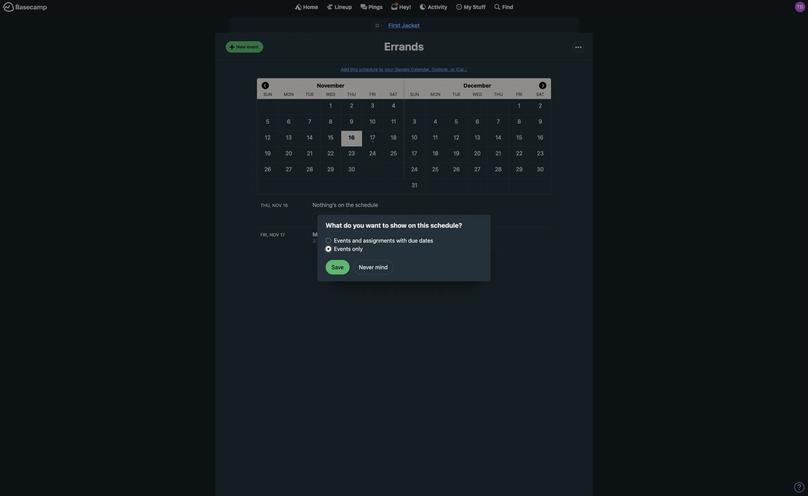 Task type: describe. For each thing, give the bounding box(es) containing it.
first jacket
[[388, 22, 420, 28]]

everything
[[374, 255, 400, 261]]

0 vertical spatial schedule
[[359, 67, 378, 72]]

add an event link
[[313, 213, 350, 224]]

show        everything      up to        feb 29, 2024
[[358, 255, 450, 261]]

outlook,
[[432, 67, 449, 72]]

or
[[450, 67, 455, 72]]

never mind
[[359, 265, 388, 271]]

0 vertical spatial this
[[350, 67, 358, 72]]

lineup
[[335, 4, 352, 10]]

fri, nov 17
[[260, 233, 285, 238]]

home link
[[295, 3, 318, 10]]

1 vertical spatial to
[[382, 222, 389, 230]]

to for schedule
[[379, 67, 383, 72]]

16
[[283, 203, 288, 208]]

do
[[344, 222, 351, 230]]

5:00pm
[[335, 238, 352, 244]]

movie break with the team
[[313, 232, 385, 238]]

want
[[366, 222, 381, 230]]

sun for december
[[410, 92, 419, 97]]

team
[[370, 232, 383, 238]]

add for add this schedule to your google calendar, outlook, or ical…
[[341, 67, 349, 72]]

due
[[408, 238, 418, 244]]

up
[[402, 255, 408, 261]]

first jacket link
[[388, 22, 420, 28]]

2024
[[436, 255, 450, 261]]

thu for november
[[347, 92, 356, 97]]

17
[[280, 233, 285, 238]]

ical…
[[456, 67, 467, 72]]

calendar,
[[411, 67, 430, 72]]

add an event
[[317, 215, 345, 221]]

google
[[395, 67, 410, 72]]

mind
[[375, 265, 388, 271]]

to for up
[[410, 255, 415, 261]]

movie
[[313, 232, 329, 238]]

home
[[303, 4, 318, 10]]

1 vertical spatial this
[[417, 222, 429, 230]]

pings
[[369, 4, 383, 10]]

29,
[[427, 255, 435, 261]]

activity
[[428, 4, 447, 10]]

lineup link
[[326, 3, 352, 10]]

events and assignments with due dates
[[334, 238, 433, 244]]

new event
[[236, 44, 258, 50]]

december
[[464, 83, 491, 89]]

stuff
[[473, 4, 486, 10]]

first
[[388, 22, 400, 28]]

errands
[[384, 40, 424, 53]]

assignments
[[363, 238, 395, 244]]

what
[[326, 222, 342, 230]]

nothing's
[[313, 202, 337, 208]]

fri for december
[[516, 92, 522, 97]]

1 vertical spatial on
[[408, 222, 416, 230]]

your
[[384, 67, 394, 72]]

main element
[[0, 0, 808, 14]]

you
[[353, 222, 364, 230]]

0 vertical spatial on
[[338, 202, 344, 208]]

add for add an event
[[317, 215, 326, 221]]

sun for november
[[263, 92, 272, 97]]

never
[[359, 265, 374, 271]]

events only
[[334, 246, 363, 252]]

add this schedule to your google calendar, outlook, or ical…
[[341, 67, 467, 72]]

my stuff
[[464, 4, 486, 10]]



Task type: vqa. For each thing, say whether or not it's contained in the screenshot.
to
yes



Task type: locate. For each thing, give the bounding box(es) containing it.
the up do
[[346, 202, 354, 208]]

1 wed from the left
[[326, 92, 335, 97]]

1 horizontal spatial sun
[[410, 92, 419, 97]]

new event link
[[226, 41, 263, 53]]

0 vertical spatial the
[[346, 202, 354, 208]]

2 wed from the left
[[473, 92, 482, 97]]

0 horizontal spatial mon
[[284, 92, 294, 97]]

2 events from the top
[[334, 246, 351, 252]]

1 thu from the left
[[347, 92, 356, 97]]

feb
[[416, 255, 425, 261]]

add
[[341, 67, 349, 72], [317, 215, 326, 221]]

add up november
[[341, 67, 349, 72]]

never mind link
[[353, 260, 394, 275]]

2 fri from the left
[[516, 92, 522, 97]]

pings button
[[360, 3, 383, 10]]

None submit
[[326, 260, 350, 275]]

1 horizontal spatial thu
[[494, 92, 503, 97]]

wed down november
[[326, 92, 335, 97]]

•
[[372, 139, 374, 144]]

hey!
[[399, 4, 411, 10]]

what do you want to show on this schedule?
[[326, 222, 462, 230]]

fri,
[[260, 233, 268, 238]]

wed for november
[[326, 92, 335, 97]]

1 vertical spatial schedule
[[355, 202, 378, 208]]

sat for november
[[390, 92, 397, 97]]

nothing's on the schedule
[[313, 202, 378, 208]]

with
[[347, 232, 358, 238], [396, 238, 407, 244]]

my stuff button
[[456, 3, 486, 10]]

to right up
[[410, 255, 415, 261]]

0 horizontal spatial fri
[[369, 92, 376, 97]]

my
[[464, 4, 472, 10]]

with down do
[[347, 232, 358, 238]]

events
[[334, 238, 351, 244], [334, 246, 351, 252]]

-
[[331, 238, 334, 244]]

3:00pm
[[313, 238, 330, 244]]

1 horizontal spatial this
[[417, 222, 429, 230]]

to
[[379, 67, 383, 72], [382, 222, 389, 230], [410, 255, 415, 261]]

0 horizontal spatial sat
[[390, 92, 397, 97]]

1 vertical spatial events
[[334, 246, 351, 252]]

0 vertical spatial add
[[341, 67, 349, 72]]

2 mon from the left
[[431, 92, 440, 97]]

the
[[346, 202, 354, 208], [360, 232, 368, 238]]

sat for december
[[536, 92, 544, 97]]

1 tue from the left
[[306, 92, 314, 97]]

0 horizontal spatial with
[[347, 232, 358, 238]]

find
[[502, 4, 513, 10]]

1 horizontal spatial wed
[[473, 92, 482, 97]]

1 events from the top
[[334, 238, 351, 244]]

mon for november
[[284, 92, 294, 97]]

tue for november
[[306, 92, 314, 97]]

the down 'you'
[[360, 232, 368, 238]]

events for events only
[[334, 246, 351, 252]]

1 horizontal spatial event
[[333, 215, 345, 221]]

mon for december
[[431, 92, 440, 97]]

wed down the december
[[473, 92, 482, 97]]

add this schedule to your google calendar, outlook, or ical… link
[[341, 67, 467, 72]]

to left your
[[379, 67, 383, 72]]

event up what
[[333, 215, 345, 221]]

to up tyler black image
[[382, 222, 389, 230]]

thu, nov 16
[[260, 203, 288, 208]]

0 vertical spatial events
[[334, 238, 351, 244]]

0 horizontal spatial on
[[338, 202, 344, 208]]

0 horizontal spatial event
[[247, 44, 258, 50]]

dates
[[419, 238, 433, 244]]

0 horizontal spatial add
[[317, 215, 326, 221]]

schedule
[[359, 67, 378, 72], [355, 202, 378, 208]]

mon
[[284, 92, 294, 97], [431, 92, 440, 97]]

new
[[236, 44, 246, 50]]

1 horizontal spatial with
[[396, 238, 407, 244]]

sun
[[263, 92, 272, 97], [410, 92, 419, 97]]

with left due
[[396, 238, 407, 244]]

1 sat from the left
[[390, 92, 397, 97]]

2 thu from the left
[[494, 92, 503, 97]]

nov left 17
[[270, 233, 279, 238]]

0 vertical spatial nov
[[272, 203, 282, 208]]

1 sun from the left
[[263, 92, 272, 97]]

show
[[358, 255, 372, 261]]

november
[[317, 83, 345, 89]]

1 horizontal spatial the
[[360, 232, 368, 238]]

and
[[352, 238, 362, 244]]

thu for december
[[494, 92, 503, 97]]

nov
[[272, 203, 282, 208], [270, 233, 279, 238]]

nov for fri,
[[270, 233, 279, 238]]

0 horizontal spatial wed
[[326, 92, 335, 97]]

add left an on the top
[[317, 215, 326, 221]]

1 horizontal spatial fri
[[516, 92, 522, 97]]

1 vertical spatial the
[[360, 232, 368, 238]]

0 vertical spatial to
[[379, 67, 383, 72]]

0 vertical spatial event
[[247, 44, 258, 50]]

thu,
[[260, 203, 271, 208]]

schedule?
[[430, 222, 462, 230]]

1 horizontal spatial on
[[408, 222, 416, 230]]

on right show
[[408, 222, 416, 230]]

0 horizontal spatial the
[[346, 202, 354, 208]]

to inside button
[[410, 255, 415, 261]]

1 mon from the left
[[284, 92, 294, 97]]

schedule up want
[[355, 202, 378, 208]]

fri
[[369, 92, 376, 97], [516, 92, 522, 97]]

only
[[352, 246, 363, 252]]

events right -
[[334, 238, 351, 244]]

schedule left your
[[359, 67, 378, 72]]

tyler black image
[[385, 232, 391, 238]]

2 vertical spatial to
[[410, 255, 415, 261]]

thu
[[347, 92, 356, 97], [494, 92, 503, 97]]

wed
[[326, 92, 335, 97], [473, 92, 482, 97]]

0 horizontal spatial this
[[350, 67, 358, 72]]

event right new
[[247, 44, 258, 50]]

activity link
[[419, 3, 447, 10]]

1 horizontal spatial tue
[[452, 92, 461, 97]]

1 fri from the left
[[369, 92, 376, 97]]

2 tue from the left
[[452, 92, 461, 97]]

find button
[[494, 3, 513, 10]]

wed for december
[[473, 92, 482, 97]]

2 sun from the left
[[410, 92, 419, 97]]

this
[[350, 67, 358, 72], [417, 222, 429, 230]]

sat
[[390, 92, 397, 97], [536, 92, 544, 97]]

1 horizontal spatial add
[[341, 67, 349, 72]]

on
[[338, 202, 344, 208], [408, 222, 416, 230]]

nov left '16'
[[272, 203, 282, 208]]

1 vertical spatial add
[[317, 215, 326, 221]]

show        everything      up to        feb 29, 2024 button
[[358, 254, 450, 263]]

tue for december
[[452, 92, 461, 97]]

show
[[390, 222, 407, 230]]

an
[[327, 215, 332, 221]]

1 vertical spatial nov
[[270, 233, 279, 238]]

0 horizontal spatial tue
[[306, 92, 314, 97]]

jacket
[[402, 22, 420, 28]]

tue
[[306, 92, 314, 97], [452, 92, 461, 97]]

on up add an event at the left top of page
[[338, 202, 344, 208]]

tyler black image
[[795, 2, 805, 12]]

1 vertical spatial event
[[333, 215, 345, 221]]

3:00pm     -     5:00pm
[[313, 238, 352, 244]]

0 horizontal spatial thu
[[347, 92, 356, 97]]

nov for thu,
[[272, 203, 282, 208]]

hey! button
[[391, 3, 411, 10]]

fri for november
[[369, 92, 376, 97]]

1 horizontal spatial sat
[[536, 92, 544, 97]]

2 sat from the left
[[536, 92, 544, 97]]

break
[[330, 232, 345, 238]]

events for events and assignments with due dates
[[334, 238, 351, 244]]

events down the 5:00pm at left top
[[334, 246, 351, 252]]

1 horizontal spatial mon
[[431, 92, 440, 97]]

event
[[247, 44, 258, 50], [333, 215, 345, 221]]

0 horizontal spatial sun
[[263, 92, 272, 97]]

switch accounts image
[[3, 2, 47, 12]]



